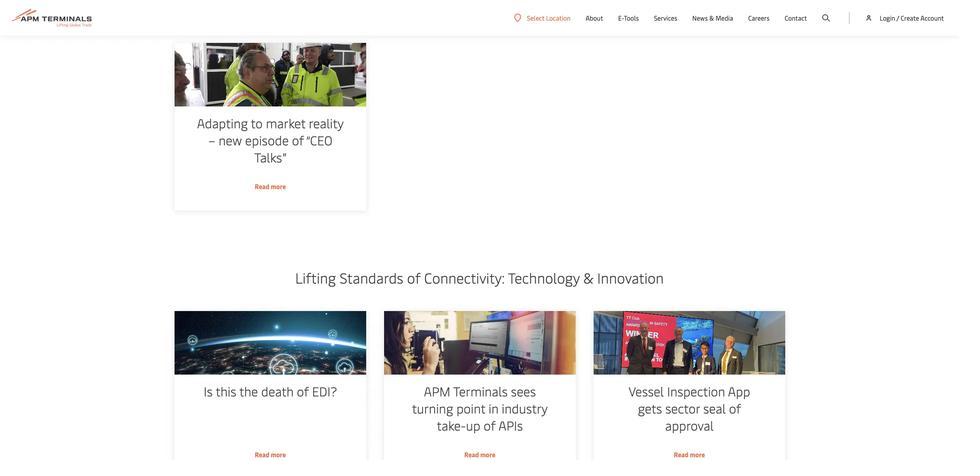Task type: locate. For each thing, give the bounding box(es) containing it.
about
[[586, 14, 603, 22]]

careers
[[749, 14, 770, 22]]

sees
[[511, 383, 536, 400]]

services
[[654, 14, 678, 22]]

lifting
[[295, 268, 336, 288]]

apm terminals sees turning point in industry take-up of apis
[[412, 383, 548, 434]]

up
[[466, 417, 480, 434]]

take-
[[437, 417, 466, 434]]

1 horizontal spatial &
[[710, 14, 714, 22]]

login
[[880, 14, 896, 22]]

read more
[[255, 182, 286, 191], [255, 451, 286, 459], [464, 451, 495, 459], [674, 451, 705, 459]]

230223 morten engelstoft presenting to nissa ibrahim of apm terminals image
[[593, 311, 785, 375]]

technology
[[508, 268, 580, 288]]

create
[[901, 14, 919, 22]]

read more for seal
[[674, 451, 705, 459]]

services button
[[654, 0, 678, 36]]

read
[[255, 182, 269, 191], [255, 451, 269, 459], [464, 451, 479, 459], [674, 451, 688, 459]]

e-
[[618, 14, 624, 22]]

contact
[[785, 14, 807, 22]]

/
[[897, 14, 900, 22]]

read for new
[[255, 182, 269, 191]]

death
[[261, 383, 293, 400]]

more
[[270, 182, 286, 191], [270, 451, 286, 459], [480, 451, 495, 459], [690, 451, 705, 459]]

read more for in
[[464, 451, 495, 459]]

&
[[710, 14, 714, 22], [584, 268, 594, 288]]

vessel
[[629, 383, 664, 400]]

point
[[456, 400, 485, 417]]

market
[[266, 115, 305, 132]]

0 vertical spatial &
[[710, 14, 714, 22]]

seal
[[703, 400, 726, 417]]

0 horizontal spatial &
[[584, 268, 594, 288]]

apis
[[498, 417, 523, 434]]

the
[[239, 383, 258, 400]]

innovation
[[597, 268, 664, 288]]

read for in
[[464, 451, 479, 459]]

select location button
[[514, 13, 571, 22]]

of inside adapting to market reality – new episode of "ceo talks"
[[292, 132, 304, 149]]

news
[[693, 14, 708, 22]]

tools
[[624, 14, 639, 22]]

sector
[[665, 400, 700, 417]]

of inside apm terminals sees turning point in industry take-up of apis
[[483, 417, 495, 434]]

& inside popup button
[[710, 14, 714, 22]]

of
[[292, 132, 304, 149], [407, 268, 421, 288], [297, 383, 309, 400], [729, 400, 741, 417], [483, 417, 495, 434]]

edi api image
[[174, 311, 366, 375]]

more for new
[[270, 182, 286, 191]]

more for in
[[480, 451, 495, 459]]

turning
[[412, 400, 453, 417]]

careers button
[[749, 0, 770, 36]]

1 vertical spatial &
[[584, 268, 594, 288]]

e-tools button
[[618, 0, 639, 36]]

media
[[716, 14, 733, 22]]

inspection
[[667, 383, 725, 400]]

account
[[921, 14, 944, 22]]



Task type: describe. For each thing, give the bounding box(es) containing it.
read more for edi?
[[255, 451, 286, 459]]

standards
[[340, 268, 404, 288]]

–
[[208, 132, 215, 149]]

more for seal
[[690, 451, 705, 459]]

"ceo
[[306, 132, 332, 149]]

login / create account
[[880, 14, 944, 22]]

select
[[527, 13, 545, 22]]

news & media
[[693, 14, 733, 22]]

read for edi?
[[255, 451, 269, 459]]

is this the death of edi?
[[203, 383, 337, 400]]

this
[[215, 383, 236, 400]]

news & media button
[[693, 0, 733, 36]]

about button
[[586, 0, 603, 36]]

talks"
[[254, 149, 286, 166]]

episode
[[245, 132, 288, 149]]

new
[[218, 132, 242, 149]]

is
[[203, 383, 212, 400]]

lifting standards of connectivity: technology & innovation
[[295, 268, 664, 288]]

more for edi?
[[270, 451, 286, 459]]

read for seal
[[674, 451, 688, 459]]

select location
[[527, 13, 571, 22]]

app
[[728, 383, 750, 400]]

220602 api image
[[384, 311, 576, 375]]

connectivity:
[[424, 268, 505, 288]]

industry
[[502, 400, 548, 417]]

location
[[546, 13, 571, 22]]

read more for new
[[255, 182, 286, 191]]

approval
[[665, 417, 714, 434]]

login / create account link
[[865, 0, 944, 36]]

vessel inspection app gets sector seal of approval
[[629, 383, 750, 434]]

of inside vessel inspection app gets sector seal of approval
[[729, 400, 741, 417]]

adapting
[[197, 115, 248, 132]]

in
[[488, 400, 498, 417]]

gets
[[638, 400, 662, 417]]

contact button
[[785, 0, 807, 36]]

reality
[[309, 115, 344, 132]]

terminals
[[453, 383, 508, 400]]

ceo talks title may image
[[174, 43, 366, 107]]

apm
[[424, 383, 450, 400]]

to
[[251, 115, 262, 132]]

adapting to market reality – new episode of "ceo talks"
[[197, 115, 344, 166]]

e-tools
[[618, 14, 639, 22]]

edi?
[[312, 383, 337, 400]]



Task type: vqa. For each thing, say whether or not it's contained in the screenshot.
please
no



